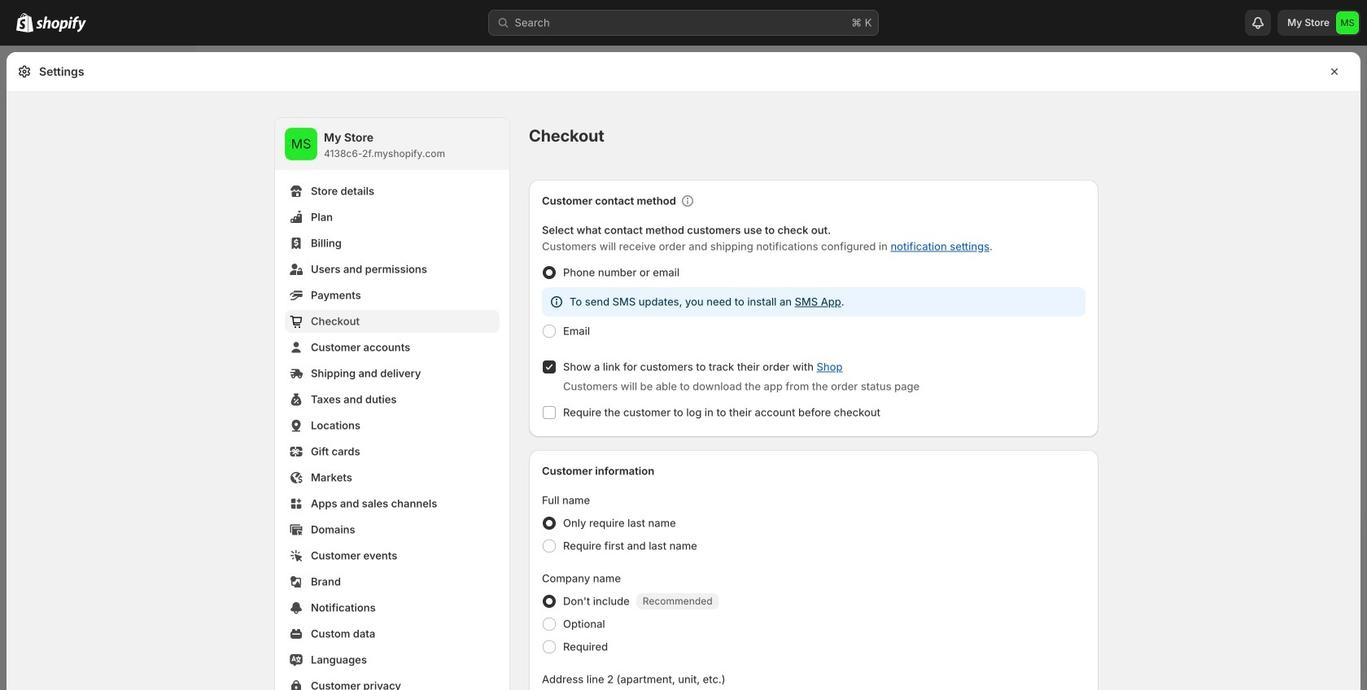 Task type: locate. For each thing, give the bounding box(es) containing it.
shopify image
[[36, 16, 86, 32]]

status
[[542, 287, 1086, 317]]

1 horizontal spatial my store image
[[1337, 11, 1360, 34]]

shopify image
[[16, 13, 33, 32]]

0 horizontal spatial my store image
[[285, 128, 318, 160]]

my store image
[[1337, 11, 1360, 34], [285, 128, 318, 160]]

my store image inside shop settings menu element
[[285, 128, 318, 160]]

1 vertical spatial my store image
[[285, 128, 318, 160]]



Task type: describe. For each thing, give the bounding box(es) containing it.
status inside settings dialog
[[542, 287, 1086, 317]]

0 vertical spatial my store image
[[1337, 11, 1360, 34]]

shop settings menu element
[[275, 118, 510, 690]]

settings dialog
[[7, 52, 1361, 690]]



Task type: vqa. For each thing, say whether or not it's contained in the screenshot.
Shopify IMAGE
yes



